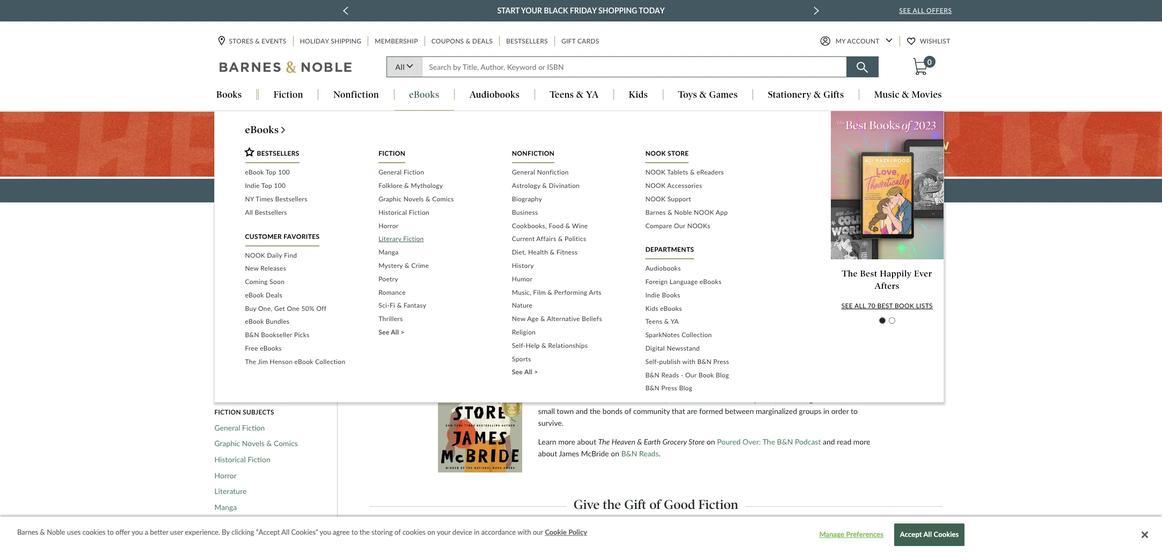 Task type: vqa. For each thing, say whether or not it's contained in the screenshot.
Andrew Mukamal link to the top
no



Task type: locate. For each thing, give the bounding box(es) containing it.
and read more about james mcbride on
[[538, 437, 871, 458]]

earth inside the heaven & earth grocery store (2023 b&n book of the year) by
[[611, 348, 638, 360]]

audiobooks inside audiobooks foreign language ebooks indie books kids ebooks teens & ya sparknotes collection digital newsstand self-publish with b&n press b&n reads - our book blog b&n press blog
[[646, 264, 681, 272]]

ebooks down the fiction audiobooks link on the bottom left of the page
[[239, 365, 263, 374]]

winner
[[714, 300, 759, 316]]

1 vertical spatial heaven
[[682, 394, 706, 404]]

1 horizontal spatial novels
[[404, 195, 424, 203]]

shipping
[[331, 37, 361, 45]]

list for nook store
[[646, 166, 763, 233]]

horror inside general fiction folklore & mythology graphic novels & comics historical fiction horror literary fiction manga mystery & crime poetry romance sci-fi & fantasy thrillers see all >
[[379, 222, 399, 230]]

1 horizontal spatial releases
[[261, 264, 286, 272]]

historical
[[379, 208, 407, 216], [214, 455, 246, 464]]

1 vertical spatial horror
[[214, 471, 237, 480]]

2 more from the left
[[854, 437, 871, 446]]

graphic inside general fiction folklore & mythology graphic novels & comics historical fiction horror literary fiction manga mystery & crime poetry romance sci-fi & fantasy thrillers see all >
[[379, 195, 402, 203]]

1 horizontal spatial press
[[714, 358, 729, 366]]

1 vertical spatial blog
[[679, 384, 693, 392]]

& up the deacon
[[601, 348, 608, 360]]

fantasy
[[404, 301, 426, 309]]

bestsellers link down start
[[505, 36, 549, 46]]

teens inside audiobooks foreign language ebooks indie books kids ebooks teens & ya sparknotes collection digital newsstand self-publish with b&n press b&n reads - our book blog b&n press blog
[[646, 318, 663, 326]]

audiobooks
[[470, 89, 520, 100], [646, 264, 681, 272], [239, 349, 278, 358]]

1 vertical spatial manga
[[214, 503, 237, 512]]

poetry link up sci-fi & fantasy link
[[379, 273, 496, 286]]

the left jim
[[245, 358, 256, 366]]

fitness
[[557, 248, 578, 256]]

0 horizontal spatial collection
[[315, 358, 345, 366]]

general
[[571, 249, 592, 257]]

ebooks up more
[[660, 304, 682, 312]]

barnes & noble book of the year! the heaven & earth grocery store. shop now image
[[0, 112, 1162, 177]]

gift cards link
[[560, 36, 601, 46]]

1 vertical spatial noble
[[570, 394, 590, 404]]

0 horizontal spatial holiday
[[300, 37, 329, 45]]

see down thrillers
[[379, 328, 389, 336]]

all inside button
[[924, 530, 932, 539]]

general inside general fiction link
[[214, 423, 240, 432]]

general inside general nonfiction astrology & divination biography business cookbooks, food & wine current affairs & politics diet, health & fitness history humor music, film & performing arts nature new age & alternative beliefs religion self-help & relationships sports see all >
[[512, 168, 535, 176]]

1 vertical spatial releases
[[232, 317, 260, 326]]

2 horizontal spatial barnes
[[646, 208, 666, 216]]

learn
[[637, 317, 655, 326], [538, 437, 557, 446]]

1 horizontal spatial bestsellers link
[[505, 36, 549, 46]]

grocery down sparknotes
[[641, 348, 680, 360]]

comics down folklore & mythology link
[[432, 195, 454, 203]]

manga link
[[379, 246, 496, 259], [214, 503, 237, 512]]

1 vertical spatial find
[[284, 251, 297, 259]]

0 vertical spatial with
[[683, 358, 696, 366]]

reads left -
[[662, 371, 679, 379]]

ny
[[245, 195, 254, 203]]

holiday inside "fiction books" main content
[[661, 185, 692, 195]]

the up more
[[663, 300, 682, 316]]

today
[[639, 6, 665, 15]]

fiction up mythology at top left
[[404, 168, 424, 176]]

1 vertical spatial kids
[[646, 304, 658, 312]]

grocery for store,
[[733, 394, 758, 404]]

heaven for store
[[560, 348, 598, 360]]

0 horizontal spatial >
[[401, 328, 405, 336]]

book inside 2023 b&n book of the year winner learn more
[[615, 300, 645, 316]]

1 horizontal spatial coming
[[245, 278, 268, 286]]

1 horizontal spatial manga link
[[379, 246, 496, 259]]

about up 'mcbride'
[[577, 437, 596, 446]]

list for nonfiction
[[512, 166, 629, 379]]

book inside comes the barnes & noble 2023 book of the year,
[[611, 394, 628, 404]]

arts
[[589, 288, 602, 296]]

ebook
[[245, 168, 264, 176], [245, 291, 264, 299], [245, 318, 264, 326], [295, 358, 313, 366]]

the heaven & earth grocery store,
[[669, 394, 777, 404]]

on left your
[[428, 528, 435, 537]]

book up "store," on the right
[[771, 348, 797, 360]]

barnes inside privacy alert dialog
[[17, 528, 38, 537]]

0 horizontal spatial noble
[[47, 528, 65, 537]]

1 vertical spatial coming soon link
[[214, 333, 258, 342]]

1 horizontal spatial mystery
[[379, 261, 403, 270]]

0
[[928, 57, 932, 67]]

1 vertical spatial soon
[[242, 333, 258, 342]]

ebook deals link
[[245, 289, 362, 302]]

reads inside audiobooks foreign language ebooks indie books kids ebooks teens & ya sparknotes collection digital newsstand self-publish with b&n press b&n reads - our book blog b&n press blog
[[662, 371, 679, 379]]

2 horizontal spatial noble
[[674, 208, 692, 216]]

on right 'mcbride'
[[611, 449, 619, 458]]

0 vertical spatial releases
[[261, 264, 286, 272]]

nonfiction up ebooks link
[[333, 89, 379, 100]]

customer
[[245, 232, 282, 240]]

collection
[[682, 331, 712, 339], [315, 358, 345, 366]]

0 vertical spatial reads
[[662, 371, 679, 379]]

self- inside general nonfiction astrology & divination biography business cookbooks, food & wine current affairs & politics diet, health & fitness history humor music, film & performing arts nature new age & alternative beliefs religion self-help & relationships sports see all >
[[512, 341, 526, 349]]

0 vertical spatial horror
[[379, 222, 399, 230]]

2 vertical spatial earth
[[644, 437, 661, 446]]

national
[[675, 383, 703, 392]]

of right storing
[[395, 528, 401, 537]]

bestsellers down indie top 100 link
[[275, 195, 308, 203]]

ya up sparknotes
[[671, 318, 679, 326]]

heaven
[[560, 348, 598, 360], [682, 394, 706, 404], [612, 437, 636, 446]]

the inside a stunning novel about a small town and the bonds of community that are formed between marginalized groups in order to survive.
[[590, 406, 601, 415]]

list containing audiobooks
[[646, 262, 763, 395]]

browse for browse fiction
[[214, 286, 243, 294]]

2 horizontal spatial general
[[512, 168, 535, 176]]

ebooks
[[409, 89, 439, 100], [245, 124, 279, 136], [700, 278, 722, 286], [660, 304, 682, 312], [260, 344, 282, 352], [239, 365, 263, 374]]

general fiction link
[[379, 166, 496, 179], [214, 423, 265, 432]]

0 vertical spatial graphic
[[379, 195, 402, 203]]

fiction inside button
[[274, 89, 303, 100]]

0 vertical spatial indie
[[245, 182, 260, 190]]

heaven inside the heaven & earth grocery store (2023 b&n book of the year) by
[[560, 348, 598, 360]]

home
[[557, 219, 573, 226], [239, 381, 259, 390]]

cookies"
[[291, 528, 318, 537]]

1 vertical spatial poetry
[[214, 534, 236, 544]]

1 vertical spatial our
[[674, 222, 686, 230]]

next slide / item image
[[814, 6, 819, 15]]

music,
[[512, 288, 532, 296]]

black
[[544, 6, 568, 15]]

general for general fiction
[[214, 423, 240, 432]]

1 horizontal spatial soon
[[270, 278, 285, 286]]

1 horizontal spatial barnes
[[538, 394, 561, 404]]

all inside general fiction folklore & mythology graphic novels & comics historical fiction horror literary fiction manga mystery & crime poetry romance sci-fi & fantasy thrillers see all >
[[391, 328, 399, 336]]

down arrow image
[[886, 38, 893, 43]]

your
[[437, 528, 451, 537]]

accept
[[900, 530, 922, 539]]

0 vertical spatial earth
[[611, 348, 638, 360]]

& right music
[[902, 89, 910, 100]]

the inside the heaven & earth grocery store (2023 b&n book of the year) by
[[538, 348, 557, 360]]

the down kong
[[639, 394, 650, 404]]

gift left for at top
[[494, 185, 509, 195]]

barnes up small at the bottom left
[[538, 394, 561, 404]]

1 horizontal spatial nonfiction
[[537, 168, 569, 176]]

0 vertical spatial collection
[[682, 331, 712, 339]]

& inside audiobooks foreign language ebooks indie books kids ebooks teens & ya sparknotes collection digital newsstand self-publish with b&n press b&n reads - our book blog b&n press blog
[[664, 318, 669, 326]]

& right coupons
[[466, 37, 471, 45]]

1 horizontal spatial >
[[534, 368, 538, 376]]

1 horizontal spatial more
[[854, 437, 871, 446]]

coupons & deals link
[[430, 36, 494, 46]]

general for general fiction folklore & mythology graphic novels & comics historical fiction horror literary fiction manga mystery & crime poetry romance sci-fi & fantasy thrillers see all >
[[379, 168, 402, 176]]

ebooks button
[[394, 89, 454, 111]]

holiday left shipping
[[300, 37, 329, 45]]

horror link up literature
[[214, 471, 237, 480]]

see left 70
[[842, 302, 853, 310]]

1 horizontal spatial audiobooks
[[470, 89, 520, 100]]

see
[[900, 6, 911, 14], [842, 302, 853, 310], [379, 328, 389, 336], [512, 368, 523, 376]]

1 vertical spatial holiday
[[661, 185, 692, 195]]

1 vertical spatial audiobooks
[[646, 264, 681, 272]]

& inside button
[[700, 89, 707, 100]]

with inside audiobooks foreign language ebooks indie books kids ebooks teens & ya sparknotes collection digital newsstand self-publish with b&n press b&n reads - our book blog b&n press blog
[[683, 358, 696, 366]]

browse for browse a variety of fiction genres including general fiction
[[446, 249, 468, 257]]

coming soon link down new releases
[[214, 333, 258, 342]]

0 horizontal spatial poetry
[[214, 534, 236, 544]]

manga link down the literature link
[[214, 503, 237, 512]]

0 horizontal spatial find
[[284, 251, 297, 259]]

indie inside audiobooks foreign language ebooks indie books kids ebooks teens & ya sparknotes collection digital newsstand self-publish with b&n press b&n reads - our book blog b&n press blog
[[646, 291, 660, 299]]

about for james
[[538, 449, 557, 458]]

free ebooks link
[[245, 342, 362, 355]]

self- inside audiobooks foreign language ebooks indie books kids ebooks teens & ya sparknotes collection digital newsstand self-publish with b&n press b&n reads - our book blog b&n press blog
[[646, 358, 659, 366]]

community
[[633, 406, 670, 415]]

privacy alert dialog
[[0, 517, 1162, 553]]

find inside "fiction books" main content
[[426, 185, 443, 195]]

0 vertical spatial barnes
[[646, 208, 666, 216]]

self-help & relationships link
[[512, 339, 629, 353]]

on left poured
[[707, 437, 715, 446]]

browse
[[446, 249, 468, 257], [214, 286, 243, 294]]

about inside and read more about james mcbride on
[[538, 449, 557, 458]]

storing
[[372, 528, 393, 537]]

b&n up free
[[245, 331, 259, 339]]

mystery & crime link up the "clicking"
[[214, 518, 270, 528]]

indie up ny
[[245, 182, 260, 190]]

releases down daily
[[261, 264, 286, 272]]

uses
[[67, 528, 81, 537]]

barnes inside comes the barnes & noble 2023 book of the year,
[[538, 394, 561, 404]]

a
[[469, 249, 473, 257], [779, 394, 783, 404], [856, 394, 860, 404], [145, 528, 148, 537]]

collection down the free ebooks link at left
[[315, 358, 345, 366]]

accessories
[[667, 182, 702, 190]]

bestsellers down times
[[255, 208, 287, 216]]

ebook down bestsellers icon on the left
[[245, 168, 264, 176]]

fiction ebooks link
[[214, 365, 263, 374]]

gift inside gift cards link
[[562, 37, 576, 45]]

heaven for store,
[[682, 394, 706, 404]]

mystery up by
[[214, 518, 242, 528]]

our right 'shop'
[[643, 185, 659, 195]]

bestsellers
[[506, 37, 548, 45], [257, 149, 299, 158], [275, 195, 308, 203], [255, 208, 287, 216], [214, 301, 250, 310]]

sports
[[512, 355, 531, 363]]

historical inside "fiction books" main content
[[214, 455, 246, 464]]

0 horizontal spatial horror link
[[214, 471, 237, 480]]

0 vertical spatial coming
[[245, 278, 268, 286]]

new releases link
[[245, 262, 362, 275], [214, 317, 260, 326]]

self- down digital in the right of the page
[[646, 358, 659, 366]]

book up the heaven & earth grocery store,
[[705, 383, 723, 392]]

list containing nook tablets & ereaders
[[646, 166, 763, 233]]

teens inside button
[[550, 89, 574, 100]]

all left by
[[525, 368, 533, 376]]

1 cookies from the left
[[82, 528, 106, 537]]

indie down foreign
[[646, 291, 660, 299]]

new age & alternative beliefs link
[[512, 313, 629, 326]]

kong
[[644, 383, 660, 392]]

1 vertical spatial reads
[[639, 449, 659, 458]]

ya left kids button
[[586, 89, 599, 100]]

100 down bestsellers heading
[[278, 168, 290, 176]]

1 vertical spatial comics
[[274, 439, 298, 448]]

ny times bestsellers link
[[245, 193, 362, 206]]

2023 down music, film & performing arts link
[[553, 300, 580, 316]]

1 vertical spatial barnes
[[538, 394, 561, 404]]

& inside comes the barnes & noble 2023 book of the year,
[[563, 394, 568, 404]]

0 vertical spatial self-
[[512, 341, 526, 349]]

more
[[657, 317, 675, 326]]

mcbride
[[581, 449, 609, 458]]

0 vertical spatial new releases link
[[245, 262, 362, 275]]

offers
[[927, 6, 952, 14]]

cookie policy link
[[545, 527, 587, 538]]

1 horizontal spatial self-
[[646, 358, 659, 366]]

you
[[132, 528, 143, 537], [320, 528, 331, 537]]

in inside a stunning novel about a small town and the bonds of community that are formed between marginalized groups in order to survive.
[[824, 406, 830, 415]]

see down sports
[[512, 368, 523, 376]]

1 horizontal spatial crime
[[411, 261, 429, 270]]

0 horizontal spatial ya
[[586, 89, 599, 100]]

kids button
[[614, 89, 663, 101]]

bestsellers inside "fiction books" main content
[[214, 301, 250, 310]]

top down bestsellers heading
[[266, 168, 276, 176]]

indie inside ebook top 100 indie top 100 ny times bestsellers all bestsellers
[[245, 182, 260, 190]]

holiday shipping link
[[299, 36, 363, 46]]

0 vertical spatial deals
[[472, 37, 493, 45]]

barnes left uses
[[17, 528, 38, 537]]

b&n inside nook daily find new releases coming soon ebook deals buy one, get one 50% off ebook bundles b&n bookseller picks free ebooks the jim henson ebook collection
[[245, 331, 259, 339]]

grocery inside the heaven & earth grocery store (2023 b&n book of the year) by
[[641, 348, 680, 360]]

fiction up fiction home
[[214, 365, 237, 374]]

indie
[[245, 182, 260, 190], [646, 291, 660, 299]]

general for general nonfiction astrology & divination biography business cookbooks, food & wine current affairs & politics diet, health & fitness history humor music, film & performing arts nature new age & alternative beliefs religion self-help & relationships sports see all >
[[512, 168, 535, 176]]

0 horizontal spatial heaven
[[560, 348, 598, 360]]

list containing nook daily find
[[245, 249, 362, 369]]

ever
[[915, 269, 933, 279]]

& inside the heaven & earth grocery store (2023 b&n book of the year) by
[[601, 348, 608, 360]]

new inside "fiction books" main content
[[214, 317, 230, 326]]

0 vertical spatial teens
[[550, 89, 574, 100]]

general inside general fiction folklore & mythology graphic novels & comics historical fiction horror literary fiction manga mystery & crime poetry romance sci-fi & fantasy thrillers see all >
[[379, 168, 402, 176]]

2 cookies from the left
[[403, 528, 426, 537]]

self- up sports
[[512, 341, 526, 349]]

perfect
[[462, 185, 491, 195]]

the up 'mcbride'
[[598, 437, 610, 446]]

comics down subjects
[[274, 439, 298, 448]]

1 vertical spatial mystery
[[214, 518, 242, 528]]

new inside nook daily find new releases coming soon ebook deals buy one, get one 50% off ebook bundles b&n bookseller picks free ebooks the jim henson ebook collection
[[245, 264, 259, 272]]

all
[[913, 6, 925, 14], [395, 63, 405, 72], [245, 208, 253, 216], [855, 302, 866, 310], [391, 328, 399, 336], [525, 368, 533, 376], [281, 528, 290, 537], [924, 530, 932, 539]]

cookies left your
[[403, 528, 426, 537]]

fiction right general at the top of page
[[593, 249, 612, 257]]

mystery inside "fiction books" main content
[[214, 518, 242, 528]]

stunning
[[785, 394, 813, 404]]

novels
[[404, 195, 424, 203], [242, 439, 265, 448]]

0 horizontal spatial about
[[538, 449, 557, 458]]

ebooks link
[[245, 124, 418, 136]]

list
[[245, 166, 362, 219], [379, 166, 496, 339], [512, 166, 629, 379], [646, 166, 763, 233], [245, 249, 362, 369], [646, 262, 763, 395]]

with inside privacy alert dialog
[[518, 528, 531, 537]]

more
[[558, 437, 575, 446], [854, 437, 871, 446]]

store inside the heaven & earth grocery store (2023 b&n book of the year) by
[[683, 348, 710, 360]]

graphic inside "fiction books" main content
[[214, 439, 240, 448]]

None field
[[422, 57, 847, 78]]

of right variety
[[495, 249, 501, 257]]

your left list
[[578, 185, 597, 195]]

performing
[[554, 288, 588, 296]]

1 horizontal spatial holiday
[[661, 185, 692, 195]]

1 vertical spatial press
[[662, 384, 677, 392]]

1 vertical spatial horror link
[[214, 471, 237, 480]]

list containing general fiction
[[379, 166, 496, 339]]

to right order
[[851, 406, 858, 415]]

nonfiction
[[512, 149, 555, 158]]

grocery for store
[[641, 348, 680, 360]]

& up the "clicking"
[[243, 518, 249, 528]]

0 vertical spatial 2023
[[553, 300, 580, 316]]

manage preferences button
[[818, 524, 885, 546]]

1 vertical spatial about
[[577, 437, 596, 446]]

search image
[[857, 62, 868, 73]]

0 horizontal spatial historical
[[214, 455, 246, 464]]

bestsellers image
[[243, 147, 255, 157]]

1 vertical spatial earth
[[715, 394, 732, 404]]

the inside the best happily ever afters
[[842, 269, 858, 279]]

my
[[836, 37, 846, 45]]

list for departments
[[646, 262, 763, 395]]

general fiction link for folklore & mythology
[[379, 166, 496, 179]]

and inside a stunning novel about a small town and the bonds of community that are formed between marginalized groups in order to survive.
[[576, 406, 588, 415]]

1 vertical spatial store
[[683, 348, 710, 360]]

0 vertical spatial browse
[[446, 249, 468, 257]]

& up 'barnes & noble book of the year! the heaven & earth grocery store. shop now' image
[[576, 89, 584, 100]]

sparknotes
[[646, 331, 680, 339]]

foreign
[[646, 278, 668, 286]]

and right town
[[576, 406, 588, 415]]

customer favorites
[[245, 232, 320, 240]]

0 vertical spatial comics
[[432, 195, 454, 203]]

0 horizontal spatial bestsellers link
[[214, 301, 250, 310]]

2023
[[553, 300, 580, 316], [592, 394, 609, 404]]

all left 70
[[855, 302, 866, 310]]

1 vertical spatial historical
[[214, 455, 246, 464]]

2023 inside 2023 b&n book of the year winner learn more
[[553, 300, 580, 316]]

the inside the heaven & earth grocery store (2023 b&n book of the year) by
[[813, 348, 829, 360]]

2 fiction from the left
[[593, 249, 612, 257]]

general down fiction subjects
[[214, 423, 240, 432]]

afters
[[875, 281, 900, 291]]

everyone
[[526, 185, 564, 195]]

store inside heading
[[668, 149, 689, 158]]

current
[[512, 235, 535, 243]]

humor link
[[512, 273, 629, 286]]

barnes & noble uses cookies to offer you a better user experience. by clicking "accept all cookies" you agree to the storing of cookies on your device in accordance with our cookie policy
[[17, 528, 587, 537]]

noble inside privacy alert dialog
[[47, 528, 65, 537]]

self-
[[512, 341, 526, 349], [646, 358, 659, 366]]

0 vertical spatial manga link
[[379, 246, 496, 259]]

home link
[[557, 219, 573, 226]]

0 vertical spatial general fiction link
[[379, 166, 496, 179]]

2 vertical spatial audiobooks
[[239, 349, 278, 358]]

audiobooks inside button
[[470, 89, 520, 100]]

reads down the learn more about the heaven & earth grocery store on poured over: the b&n podcast on the bottom of page
[[639, 449, 659, 458]]

0 vertical spatial mystery & crime link
[[379, 259, 496, 273]]

& up b&n reads link
[[637, 437, 642, 446]]

bestsellers up new releases
[[214, 301, 250, 310]]

1 more from the left
[[558, 437, 575, 446]]

fiction up including
[[531, 227, 582, 248]]

more right read
[[854, 437, 871, 446]]

audiobooks for audiobooks foreign language ebooks indie books kids ebooks teens & ya sparknotes collection digital newsstand self-publish with b&n press b&n reads - our book blog b&n press blog
[[646, 264, 681, 272]]

2 horizontal spatial heaven
[[682, 394, 706, 404]]

alternative
[[547, 315, 580, 323]]

winner
[[747, 383, 770, 392]]

shop
[[621, 185, 641, 195]]

departments heading
[[646, 246, 694, 259]]

on inside and read more about james mcbride on
[[611, 449, 619, 458]]

about left "james"
[[538, 449, 557, 458]]

1 vertical spatial indie
[[646, 291, 660, 299]]

of inside comes the barnes & noble 2023 book of the year,
[[630, 394, 637, 404]]

best
[[861, 269, 878, 279], [878, 302, 893, 310]]

nonfiction heading
[[512, 149, 555, 163]]

cookbooks,
[[512, 222, 547, 230]]

2 horizontal spatial audiobooks
[[646, 264, 681, 272]]

0 vertical spatial poetry link
[[379, 273, 496, 286]]

general fiction link down fiction subjects
[[214, 423, 265, 432]]

the left storing
[[360, 528, 370, 537]]

collection inside audiobooks foreign language ebooks indie books kids ebooks teens & ya sparknotes collection digital newsstand self-publish with b&n press b&n reads - our book blog b&n press blog
[[682, 331, 712, 339]]

our inside audiobooks foreign language ebooks indie books kids ebooks teens & ya sparknotes collection digital newsstand self-publish with b&n press b&n reads - our book blog b&n press blog
[[685, 371, 697, 379]]

2023 up bonds
[[592, 394, 609, 404]]

audiobooks link
[[646, 262, 763, 275]]

0 horizontal spatial you
[[132, 528, 143, 537]]

soon inside nook daily find new releases coming soon ebook deals buy one, get one 50% off ebook bundles b&n bookseller picks free ebooks the jim henson ebook collection
[[270, 278, 285, 286]]

1 horizontal spatial browse
[[446, 249, 468, 257]]

list containing ebook top 100
[[245, 166, 362, 219]]

1 horizontal spatial ya
[[671, 318, 679, 326]]

coming soon link for fiction audiobooks
[[214, 333, 258, 342]]

all inside ebook top 100 indie top 100 ny times bestsellers all bestsellers
[[245, 208, 253, 216]]

list containing general nonfiction
[[512, 166, 629, 379]]

& right 'help'
[[542, 341, 547, 349]]

shopping
[[599, 6, 637, 15]]

1 horizontal spatial graphic novels & comics link
[[379, 193, 496, 206]]

1 vertical spatial self-
[[646, 358, 659, 366]]

new releases link up ebook deals link
[[245, 262, 362, 275]]

2 vertical spatial store
[[689, 437, 705, 446]]

0 vertical spatial manga
[[379, 248, 399, 256]]

& right astrology
[[542, 182, 547, 190]]

audiobooks button
[[455, 89, 535, 101]]

teens up 'barnes & noble book of the year! the heaven & earth grocery store. shop now' image
[[550, 89, 574, 100]]

1 horizontal spatial home
[[557, 219, 573, 226]]

cookies
[[934, 530, 959, 539]]

earth up . on the bottom right of page
[[644, 437, 661, 446]]

soon down daily
[[270, 278, 285, 286]]

poetry link
[[379, 273, 496, 286], [214, 534, 236, 544]]

0 horizontal spatial browse
[[214, 286, 243, 294]]

sparknotes collection link
[[646, 329, 763, 342]]

fiction up buy at bottom
[[244, 286, 271, 294]]

small
[[538, 406, 555, 415]]

1 horizontal spatial 2023
[[592, 394, 609, 404]]

coming inside coming soon link
[[214, 333, 240, 342]]

blog down -
[[679, 384, 693, 392]]

find right daily
[[284, 251, 297, 259]]

see inside general fiction folklore & mythology graphic novels & comics historical fiction horror literary fiction manga mystery & crime poetry romance sci-fi & fantasy thrillers see all >
[[379, 328, 389, 336]]



Task type: describe. For each thing, give the bounding box(es) containing it.
b&n up kong
[[646, 371, 660, 379]]

b&n inside the heaven & earth grocery store (2023 b&n book of the year) by
[[745, 348, 768, 360]]

see all offers link
[[900, 6, 952, 14]]

1 vertical spatial learn
[[538, 437, 557, 446]]

literary fiction link
[[379, 233, 496, 246]]

about for a
[[835, 394, 854, 404]]

general fiction link
[[571, 249, 612, 257]]

books link
[[582, 219, 598, 226]]

> inside general fiction folklore & mythology graphic novels & comics historical fiction horror literary fiction manga mystery & crime poetry romance sci-fi & fantasy thrillers see all >
[[401, 328, 405, 336]]

see left offers
[[900, 6, 911, 14]]

and left many
[[671, 249, 681, 257]]

1 vertical spatial best
[[878, 302, 893, 310]]

soon inside coming soon link
[[242, 333, 258, 342]]

& down food
[[558, 235, 563, 243]]

audiobooks for audiobooks
[[470, 89, 520, 100]]

the right over:
[[763, 437, 775, 446]]

bestsellers heading
[[243, 147, 299, 163]]

comics inside general fiction folklore & mythology graphic novels & comics historical fiction horror literary fiction manga mystery & crime poetry romance sci-fi & fantasy thrillers see all >
[[432, 195, 454, 203]]

1 vertical spatial 100
[[274, 182, 286, 190]]

ebook down buy at bottom
[[245, 318, 264, 326]]

deacon king kong link
[[602, 383, 660, 392]]

1 vertical spatial historical fiction link
[[214, 455, 270, 464]]

mystery inside general fiction folklore & mythology graphic novels & comics historical fiction horror literary fiction manga mystery & crime poetry romance sci-fi & fantasy thrillers see all >
[[379, 261, 403, 270]]

preferences
[[846, 530, 884, 539]]

fiction down "fiction ebooks" link
[[214, 381, 237, 390]]

& inside privacy alert dialog
[[40, 528, 45, 537]]

new releases link for nook daily find
[[245, 262, 362, 275]]

coming inside nook daily find new releases coming soon ebook deals buy one, get one 50% off ebook bundles b&n bookseller picks free ebooks the jim henson ebook collection
[[245, 278, 268, 286]]

free
[[245, 344, 258, 352]]

b&n press blog link
[[646, 382, 763, 395]]

a left variety
[[469, 249, 473, 257]]

1 horizontal spatial blog
[[716, 371, 729, 379]]

& right folklore on the left top of page
[[404, 182, 409, 190]]

0 horizontal spatial see all > link
[[379, 326, 496, 339]]

religion
[[512, 328, 536, 336]]

ebooks inside "ebooks" button
[[409, 89, 439, 100]]

experience.
[[185, 528, 220, 537]]

more inside and read more about james mcbride on
[[854, 437, 871, 446]]

policy
[[569, 528, 587, 537]]

book inside the heaven & earth grocery store (2023 b&n book of the year) by
[[771, 348, 797, 360]]

nature link
[[512, 299, 629, 313]]

& down the support
[[668, 208, 673, 216]]

nook store heading
[[646, 149, 689, 163]]

list for customer favorites
[[245, 249, 362, 369]]

gift down nook tablets & ereaders link
[[695, 185, 710, 195]]

1 fiction from the left
[[503, 249, 521, 257]]

by
[[538, 364, 546, 373]]

agree
[[333, 528, 350, 537]]

1 you from the left
[[132, 528, 143, 537]]

2023 inside comes the barnes & noble 2023 book of the year,
[[592, 394, 609, 404]]

0 vertical spatial home
[[557, 219, 573, 226]]

and inside and read more about james mcbride on
[[823, 437, 835, 446]]

2 you from the left
[[320, 528, 331, 537]]

general nonfiction astrology & divination biography business cookbooks, food & wine current affairs & politics diet, health & fitness history humor music, film & performing arts nature new age & alternative beliefs religion self-help & relationships sports see all >
[[512, 168, 602, 376]]

& up the historical fiction
[[267, 439, 272, 448]]

poetry inside "fiction books" main content
[[214, 534, 236, 544]]

1 horizontal spatial deals
[[472, 37, 493, 45]]

guide
[[713, 185, 737, 195]]

poetry inside general fiction folklore & mythology graphic novels & comics historical fiction horror literary fiction manga mystery & crime poetry romance sci-fi & fantasy thrillers see all >
[[379, 275, 398, 283]]

friday
[[570, 6, 597, 15]]

ereaders
[[697, 168, 724, 176]]

a right novel
[[856, 394, 860, 404]]

& right food
[[566, 222, 570, 230]]

stores
[[229, 37, 253, 45]]

1 horizontal spatial earth
[[644, 437, 661, 446]]

& up romance
[[405, 261, 410, 270]]

0 horizontal spatial to
[[107, 528, 114, 537]]

2 vertical spatial grocery
[[663, 437, 687, 446]]

the heaven & earth grocery store (2023 b&n book of the year) by
[[538, 348, 856, 373]]

releases inside nook daily find new releases coming soon ebook deals buy one, get one 50% off ebook bundles b&n bookseller picks free ebooks the jim henson ebook collection
[[261, 264, 286, 272]]

nonfiction inside nonfiction button
[[333, 89, 379, 100]]

ebook inside ebook top 100 indie top 100 ny times bestsellers all bestsellers
[[245, 168, 264, 176]]

b&n up year, at the bottom of page
[[646, 384, 660, 392]]

0 vertical spatial horror link
[[379, 219, 496, 233]]

better
[[150, 528, 168, 537]]

& right fi
[[397, 301, 402, 309]]

cards
[[578, 37, 599, 45]]

1 horizontal spatial poetry link
[[379, 273, 496, 286]]

general fiction folklore & mythology graphic novels & comics historical fiction horror literary fiction manga mystery & crime poetry romance sci-fi & fantasy thrillers see all >
[[379, 168, 454, 336]]

fiction down mythology at top left
[[409, 208, 430, 216]]

& left gifts
[[814, 89, 821, 100]]

horror inside "fiction books" main content
[[214, 471, 237, 480]]

coming soon link for ebook deals
[[245, 275, 362, 289]]

& right stores
[[255, 37, 260, 45]]

b&n reads link
[[621, 449, 659, 458]]

cart image
[[913, 58, 928, 75]]

b&n left podcast
[[777, 437, 793, 446]]

food
[[549, 222, 564, 230]]

& down mythology at top left
[[426, 195, 431, 203]]

toys & games button
[[664, 89, 753, 101]]

thrillers
[[379, 315, 403, 323]]

1 horizontal spatial to
[[352, 528, 358, 537]]

give the gift of good fiction
[[574, 497, 738, 512]]

b&n inside 2023 b&n book of the year winner learn more
[[583, 300, 612, 316]]

indie books link
[[646, 289, 763, 302]]

nature
[[512, 301, 533, 309]]

the inside 2023 b&n book of the year winner learn more
[[663, 300, 682, 316]]

nook tablets & ereaders link
[[646, 166, 763, 179]]

groups
[[799, 406, 822, 415]]

audiobooks inside "fiction books" main content
[[239, 349, 278, 358]]

novels inside general fiction folklore & mythology graphic novels & comics historical fiction horror literary fiction manga mystery & crime poetry romance sci-fi & fantasy thrillers see all >
[[404, 195, 424, 203]]

new releases
[[214, 317, 260, 326]]

0 vertical spatial 100
[[278, 168, 290, 176]]

nook daily find new releases coming soon ebook deals buy one, get one 50% off ebook bundles b&n bookseller picks free ebooks the jim henson ebook collection
[[245, 251, 345, 366]]

that
[[672, 406, 685, 415]]

& right age
[[541, 315, 545, 323]]

2 vertical spatial heaven
[[612, 437, 636, 446]]

1 vertical spatial poetry link
[[214, 534, 236, 544]]

tablets
[[667, 168, 688, 176]]

fiction heading
[[379, 149, 406, 163]]

nook inside heading
[[646, 149, 666, 158]]

1 vertical spatial graphic novels & comics link
[[214, 439, 298, 448]]

1 vertical spatial top
[[261, 182, 272, 190]]

of inside the heaven & earth grocery store (2023 b&n book of the year) by
[[800, 348, 810, 360]]

of inside privacy alert dialog
[[395, 528, 401, 537]]

logo image
[[219, 61, 352, 76]]

1 horizontal spatial about
[[577, 437, 596, 446]]

on inside privacy alert dialog
[[428, 528, 435, 537]]

marginalized
[[756, 406, 797, 415]]

the up the that
[[669, 394, 681, 404]]

general fiction link for graphic novels & comics
[[214, 423, 265, 432]]

b&n left . on the bottom right of page
[[621, 449, 637, 458]]

clicking
[[232, 528, 254, 537]]

see all 70 best book lists link
[[842, 302, 933, 310]]

0 vertical spatial bestsellers link
[[505, 36, 549, 46]]

the left perfect
[[446, 185, 459, 195]]

kids inside audiobooks foreign language ebooks indie books kids ebooks teens & ya sparknotes collection digital newsstand self-publish with b&n press b&n reads - our book blog b&n press blog
[[646, 304, 658, 312]]

romance
[[379, 288, 406, 296]]

cookie
[[545, 528, 567, 537]]

user image
[[820, 36, 830, 46]]

fiction down coming soon
[[214, 349, 237, 358]]

best inside the best happily ever afters
[[861, 269, 878, 279]]

1 vertical spatial bestsellers link
[[214, 301, 250, 310]]

barnes inside "nook tablets & ereaders nook accessories nook support barnes & noble nook app compare our nooks"
[[646, 208, 666, 216]]

fiction down graphic novels & comics
[[248, 455, 270, 464]]

ya inside audiobooks foreign language ebooks indie books kids ebooks teens & ya sparknotes collection digital newsstand self-publish with b&n press b&n reads - our book blog b&n press blog
[[671, 318, 679, 326]]

our inside "fiction books" main content
[[643, 185, 659, 195]]

cookbooks, food & wine link
[[512, 219, 629, 233]]

nook support link
[[646, 193, 763, 206]]

noble inside "nook tablets & ereaders nook accessories nook support barnes & noble nook app compare our nooks"
[[674, 208, 692, 216]]

all left offers
[[913, 6, 925, 14]]

a inside alert dialog
[[145, 528, 148, 537]]

language
[[670, 278, 698, 286]]

the right give
[[603, 497, 621, 512]]

nooks
[[687, 222, 711, 230]]

new inside general nonfiction astrology & divination biography business cookbooks, food & wine current affairs & politics diet, health & fitness history humor music, film & performing arts nature new age & alternative beliefs religion self-help & relationships sports see all >
[[512, 315, 526, 323]]

noble inside comes the barnes & noble 2023 book of the year,
[[570, 394, 590, 404]]

biography
[[512, 195, 542, 203]]

of left 'good'
[[650, 497, 661, 512]]

1 vertical spatial manga link
[[214, 503, 237, 512]]

0 vertical spatial graphic novels & comics link
[[379, 193, 496, 206]]

list for fiction
[[379, 166, 496, 339]]

0 horizontal spatial your
[[521, 6, 542, 15]]

thrillers link
[[379, 313, 496, 326]]

mystery & crime
[[214, 518, 270, 528]]

releases inside "fiction books" main content
[[232, 317, 260, 326]]

read
[[837, 437, 852, 446]]

buy
[[245, 304, 256, 312]]

ebook down the free ebooks link at left
[[295, 358, 313, 366]]

& right film
[[548, 288, 553, 296]]

books inside audiobooks foreign language ebooks indie books kids ebooks teens & ya sparknotes collection digital newsstand self-publish with b&n press b&n reads - our book blog b&n press blog
[[662, 291, 681, 299]]

the inside privacy alert dialog
[[360, 528, 370, 537]]

1 horizontal spatial mystery & crime link
[[379, 259, 496, 273]]

book inside audiobooks foreign language ebooks indie books kids ebooks teens & ya sparknotes collection digital newsstand self-publish with b&n press b&n reads - our book blog b&n press blog
[[699, 371, 714, 379]]

coming soon
[[214, 333, 258, 342]]

fiction down subjects
[[242, 423, 265, 432]]

bestsellers inside heading
[[257, 149, 299, 158]]

of inside a stunning novel about a small town and the bonds of community that are formed between marginalized groups in order to survive.
[[625, 406, 631, 415]]

fiction books main content
[[0, 111, 1162, 553]]

0 button
[[912, 56, 936, 76]]

ebooks inside "fiction ebooks" link
[[239, 365, 263, 374]]

a up marginalized
[[779, 394, 783, 404]]

the inside nook daily find new releases coming soon ebook deals buy one, get one 50% off ebook bundles b&n bookseller picks free ebooks the jim henson ebook collection
[[245, 358, 256, 366]]

manage preferences
[[820, 530, 884, 539]]

romance and many more.
[[644, 249, 716, 257]]

crime inside "fiction books" main content
[[251, 518, 270, 528]]

1 vertical spatial see all > link
[[512, 366, 629, 379]]

divination
[[549, 182, 580, 190]]

0 horizontal spatial home
[[239, 381, 259, 390]]

self-publish with b&n press link
[[646, 355, 763, 369]]

fiction up general fiction
[[214, 408, 241, 416]]

see inside general nonfiction astrology & divination biography business cookbooks, food & wine current affairs & politics diet, health & fitness history humor music, film & performing arts nature new age & alternative beliefs religion self-help & relationships sports see all >
[[512, 368, 523, 376]]

0 horizontal spatial mystery & crime link
[[214, 518, 270, 528]]

romance link
[[379, 286, 496, 299]]

comics inside "fiction books" main content
[[274, 439, 298, 448]]

poured
[[717, 437, 741, 446]]

0 horizontal spatial press
[[662, 384, 677, 392]]

diet,
[[512, 248, 526, 256]]

our inside "nook tablets & ereaders nook accessories nook support barnes & noble nook app compare our nooks"
[[674, 222, 686, 230]]

stationery & gifts
[[768, 89, 844, 100]]

my account
[[836, 37, 880, 45]]

start your black friday shopping today
[[497, 6, 665, 15]]

age
[[527, 315, 539, 323]]

deals inside nook daily find new releases coming soon ebook deals buy one, get one 50% off ebook bundles b&n bookseller picks free ebooks the jim henson ebook collection
[[266, 291, 282, 299]]

kids inside button
[[629, 89, 648, 100]]

music & movies
[[874, 89, 942, 100]]

0 vertical spatial press
[[714, 358, 729, 366]]

books inside button
[[216, 89, 242, 100]]

fiction button
[[259, 89, 318, 101]]

fiction right literary
[[403, 235, 424, 243]]

ebooks up bestsellers icon on the left
[[245, 124, 279, 136]]

earth for store
[[611, 348, 638, 360]]

lists
[[917, 302, 933, 310]]

all right "accept
[[281, 528, 290, 537]]

> inside general nonfiction astrology & divination biography business cookbooks, food & wine current affairs & politics diet, health & fitness history humor music, film & performing arts nature new age & alternative beliefs religion self-help & relationships sports see all >
[[534, 368, 538, 376]]

.
[[659, 449, 661, 458]]

collection inside nook daily find new releases coming soon ebook deals buy one, get one 50% off ebook bundles b&n bookseller picks free ebooks the jim henson ebook collection
[[315, 358, 345, 366]]

0 horizontal spatial blog
[[679, 384, 693, 392]]

learn more about the heaven & earth grocery store on poured over: the b&n podcast
[[538, 437, 821, 446]]

and up year, at the bottom of page
[[661, 383, 674, 392]]

gift left 'good'
[[624, 497, 647, 512]]

folklore
[[379, 182, 403, 190]]

books button
[[202, 89, 257, 101]]

previous slide / item image
[[343, 6, 348, 15]]

book left lists at the right bottom of the page
[[895, 302, 915, 310]]

for
[[512, 185, 523, 195]]

reads inside "fiction books" main content
[[639, 449, 659, 458]]

one
[[287, 304, 300, 312]]

to inside a stunning novel about a small town and the bonds of community that are formed between marginalized groups in order to survive.
[[851, 406, 858, 415]]

by
[[222, 528, 230, 537]]

earth for store,
[[715, 394, 732, 404]]

ebook up buy at bottom
[[245, 291, 264, 299]]

new releases link for bestsellers
[[214, 317, 260, 326]]

ebooks inside nook daily find new releases coming soon ebook deals buy one, get one 50% off ebook bundles b&n bookseller picks free ebooks the jim henson ebook collection
[[260, 344, 282, 352]]

Search by Title, Author, Keyword or ISBN text field
[[422, 57, 847, 78]]

all inside 'link'
[[395, 63, 405, 72]]

ebooks down audiobooks link
[[700, 278, 722, 286]]

& right tablets
[[690, 168, 695, 176]]

more.
[[700, 249, 716, 257]]

literature
[[214, 487, 247, 496]]

0 vertical spatial historical fiction link
[[379, 206, 496, 219]]

0 vertical spatial top
[[266, 168, 276, 176]]

your inside "fiction books" main content
[[578, 185, 597, 195]]

sci-fi & fantasy link
[[379, 299, 496, 313]]

ya inside button
[[586, 89, 599, 100]]

the heaven & earth grocery store (2023 b&n book of the year) image
[[438, 345, 523, 473]]

on down general nonfiction link in the top of the page
[[566, 185, 576, 195]]

customer favorites heading
[[245, 232, 320, 246]]

holiday shipping
[[300, 37, 361, 45]]

sci-
[[379, 301, 390, 309]]

learn inside 2023 b&n book of the year winner learn more
[[637, 317, 655, 326]]

historical inside general fiction folklore & mythology graphic novels & comics historical fiction horror literary fiction manga mystery & crime poetry romance sci-fi & fantasy thrillers see all >
[[379, 208, 407, 216]]

nonfiction inside general nonfiction astrology & divination biography business cookbooks, food & wine current affairs & politics diet, health & fitness history humor music, film & performing arts nature new age & alternative beliefs religion self-help & relationships sports see all >
[[537, 168, 569, 176]]

b&n down digital newsstand link
[[698, 358, 712, 366]]

bestsellers down start
[[506, 37, 548, 45]]

novels inside "fiction books" main content
[[242, 439, 265, 448]]

poured over: the b&n podcast link
[[717, 437, 821, 446]]

the right comes
[[857, 383, 868, 392]]

nook inside nook daily find new releases coming soon ebook deals buy one, get one 50% off ebook bundles b&n bookseller picks free ebooks the jim henson ebook collection
[[245, 251, 265, 259]]

all inside general nonfiction astrology & divination biography business cookbooks, food & wine current affairs & politics diet, health & fitness history humor music, film & performing arts nature new age & alternative beliefs religion self-help & relationships sports see all >
[[525, 368, 533, 376]]

foreign language ebooks link
[[646, 275, 763, 289]]

current affairs & politics link
[[512, 233, 629, 246]]

offer
[[116, 528, 130, 537]]

& up formed
[[708, 394, 713, 404]]

compare
[[646, 222, 672, 230]]

literature link
[[214, 487, 247, 496]]

& right health
[[550, 248, 555, 256]]

in inside privacy alert dialog
[[474, 528, 480, 537]]

teens & ya button
[[535, 89, 614, 101]]

fiction right 'good'
[[698, 497, 738, 512]]



